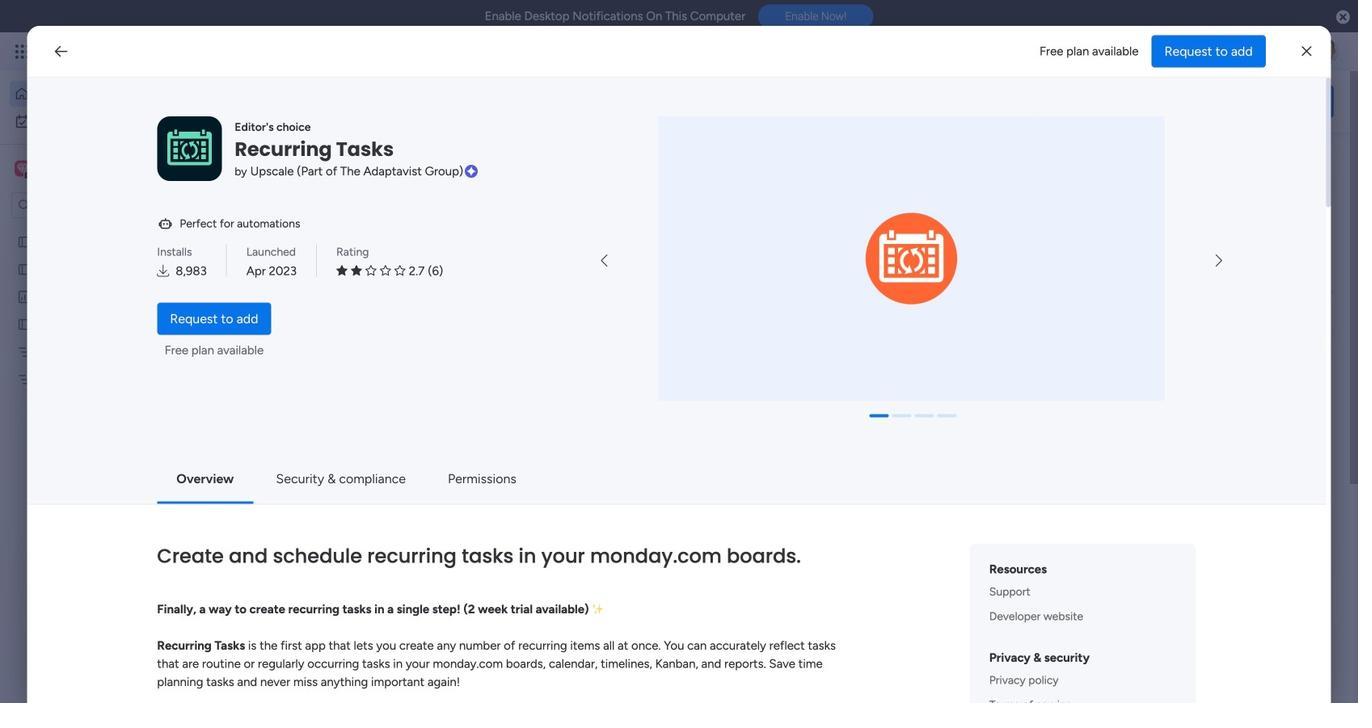 Task type: describe. For each thing, give the bounding box(es) containing it.
monday marketplace image
[[1178, 44, 1194, 60]]

dapulse close image
[[1337, 9, 1351, 26]]

app logo image
[[157, 116, 222, 181]]

marketplace arrow right image
[[1216, 255, 1223, 267]]

2 image
[[1119, 33, 1134, 51]]

1 vertical spatial option
[[10, 108, 197, 134]]

1 vertical spatial dapulse x slim image
[[1310, 150, 1330, 169]]

close recently visited image
[[250, 164, 269, 184]]

0 vertical spatial option
[[10, 81, 197, 107]]

update feed image
[[1107, 44, 1123, 60]]

2 vertical spatial option
[[0, 227, 206, 231]]

2 element
[[413, 641, 432, 661]]

3 star o image from the left
[[394, 265, 406, 277]]



Task type: vqa. For each thing, say whether or not it's contained in the screenshot.
middle OPTION
yes



Task type: locate. For each thing, give the bounding box(es) containing it.
1 horizontal spatial star o image
[[380, 265, 391, 277]]

star o image
[[365, 265, 377, 277], [380, 265, 391, 277], [394, 265, 406, 277]]

Search in workspace field
[[34, 196, 135, 215]]

option
[[10, 81, 197, 107], [10, 108, 197, 134], [0, 227, 206, 231]]

public board image inside quick search results list box
[[270, 328, 288, 345]]

marketplace arrow left image
[[601, 255, 608, 267]]

2 star o image from the left
[[380, 265, 391, 277]]

select product image
[[15, 44, 31, 60]]

search everything image
[[1218, 44, 1234, 60]]

0 horizontal spatial star o image
[[365, 265, 377, 277]]

star image
[[351, 265, 362, 277]]

component image
[[270, 551, 285, 566]]

quick search results list box
[[250, 184, 1053, 596]]

1 star o image from the left
[[365, 265, 377, 277]]

terry turtle image
[[1313, 39, 1339, 65]]

notifications image
[[1072, 44, 1088, 60]]

close update feed (inbox) image
[[250, 641, 269, 661]]

public board image
[[17, 234, 32, 250], [17, 262, 32, 277], [17, 317, 32, 332], [270, 328, 288, 345]]

public dashboard image
[[17, 289, 32, 305]]

2 horizontal spatial star o image
[[394, 265, 406, 277]]

0 vertical spatial dapulse x slim image
[[1302, 42, 1312, 61]]

star image
[[336, 265, 348, 277]]

list box
[[0, 225, 206, 612]]

help image
[[1253, 44, 1270, 60]]

v2 download image
[[157, 263, 169, 281]]

dapulse x slim image
[[1302, 42, 1312, 61], [1310, 150, 1330, 169]]

workspace selection element
[[11, 140, 139, 197]]

templates image image
[[1106, 358, 1320, 469]]



